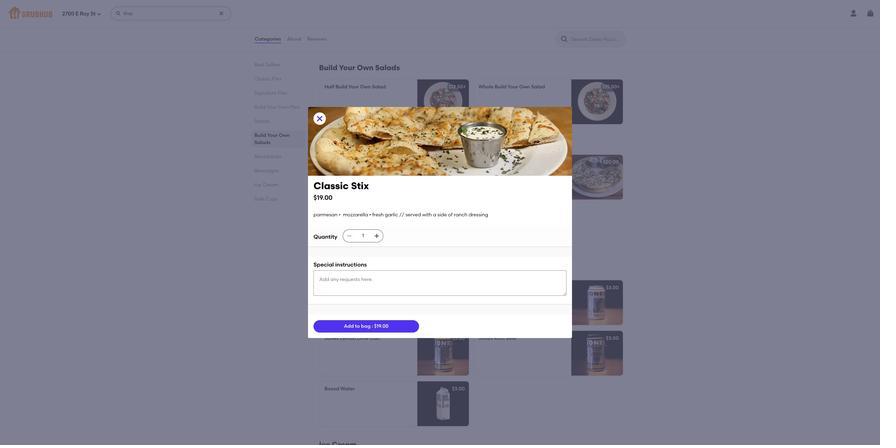 Task type: describe. For each thing, give the bounding box(es) containing it.
a inside classic with buffalo sauce  • gorgonzola  •  fresh cilantro // served with a side of blue cheese dressing
[[336, 234, 339, 240]]

your right whole on the top
[[508, 84, 518, 90]]

lime
[[357, 336, 369, 341]]

+ for $12.50
[[463, 84, 466, 90]]

stix for buffalo stix
[[343, 210, 352, 216]]

buffalo
[[353, 220, 369, 226]]

salad for half build your own salad
[[372, 84, 386, 90]]

buffalo stix
[[325, 210, 352, 216]]

feta
[[532, 169, 541, 175]]

jalapeno
[[479, 159, 502, 165]]

ice cream
[[255, 182, 279, 188]]

pies inside build your own pies tab
[[291, 104, 300, 110]]

signature pies
[[255, 90, 288, 96]]

+ for $15.00
[[618, 84, 620, 90]]

served inside classic with buffalo sauce  • gorgonzola  •  fresh cilantro // served with a side of blue cheese dressing
[[393, 227, 409, 233]]

beverages inside tab
[[255, 168, 279, 174]]

feta
[[503, 159, 513, 165]]

salads tab
[[255, 118, 303, 125]]

side inside the 'classic with jalapeño  •  feta // served with a side of ranch dressing'
[[494, 176, 504, 182]]

your up half build your own salad
[[339, 63, 355, 72]]

roy
[[80, 11, 89, 17]]

build your own salads inside tab
[[255, 132, 290, 146]]

1 vertical spatial fresh
[[373, 212, 384, 218]]

your down signature pies
[[267, 104, 277, 110]]

1 svg image from the left
[[347, 233, 352, 239]]

jones diet cola can image
[[572, 280, 623, 325]]

2700
[[62, 11, 74, 17]]

18th green image
[[418, 5, 469, 49]]

0 vertical spatial parmesan
[[325, 169, 349, 175]]

0 horizontal spatial ranch
[[379, 176, 393, 182]]

categories button
[[255, 27, 282, 52]]

$15.00
[[603, 84, 618, 90]]

classic with buffalo sauce  • gorgonzola  •  fresh cilantro // served with a side of blue cheese dressing
[[325, 220, 409, 240]]

special instructions
[[314, 261, 367, 268]]

ice
[[255, 182, 262, 188]]

instructions
[[335, 261, 367, 268]]

classic stix image
[[418, 155, 469, 200]]

can
[[370, 336, 380, 341]]

root
[[494, 336, 505, 341]]

side
[[255, 196, 265, 202]]

salads inside salads tab
[[255, 118, 270, 124]]

classic stix
[[325, 159, 352, 165]]

0 vertical spatial salads
[[375, 63, 400, 72]]

1 vertical spatial parmesan
[[314, 212, 338, 218]]

signature
[[255, 90, 277, 96]]

1 horizontal spatial $19.00
[[374, 323, 389, 329]]

a inside the 'classic with jalapeño  •  feta // served with a side of ranch dressing'
[[490, 176, 493, 182]]

// inside the 'classic with jalapeño  •  feta // served with a side of ranch dressing'
[[542, 169, 547, 175]]

$20.00 for classic with buffalo sauce  • gorgonzola  •  fresh cilantro // served with a side of blue cheese dressing
[[449, 210, 465, 216]]

cheese
[[368, 234, 385, 240]]

main navigation navigation
[[0, 0, 881, 27]]

jones for jones root beer
[[479, 336, 493, 341]]

jones root beer image
[[572, 331, 623, 376]]

pies for classic pies
[[273, 76, 282, 82]]

your right the half
[[349, 84, 359, 90]]

served inside the 'classic with jalapeño  •  feta // served with a side of ranch dressing'
[[548, 169, 564, 175]]

1 horizontal spatial breadsticks
[[319, 139, 362, 147]]

reviews button
[[307, 27, 327, 52]]

0 vertical spatial build your own salads
[[319, 63, 400, 72]]

classic stix $19.00
[[314, 180, 369, 201]]

build your own pies
[[255, 104, 300, 110]]

build right whole on the top
[[495, 84, 507, 90]]

salads inside build your own salads tab
[[255, 140, 271, 146]]

// inside classic with buffalo sauce  • gorgonzola  •  fresh cilantro // served with a side of blue cheese dressing
[[387, 227, 392, 233]]

jones root beer
[[479, 336, 517, 341]]

beer
[[507, 336, 517, 341]]

$12.50 +
[[449, 84, 466, 90]]

fresh inside classic with buffalo sauce  • gorgonzola  •  fresh cilantro // served with a side of blue cheese dressing
[[355, 227, 367, 233]]

classic for classic with buffalo sauce  • gorgonzola  •  fresh cilantro // served with a side of blue cheese dressing
[[325, 220, 341, 226]]

jones cane sugar cola can image
[[418, 280, 469, 325]]

stix for classic stix
[[343, 159, 352, 165]]

classic for classic stix $19.00
[[314, 180, 349, 192]]

your inside build your own salads
[[268, 132, 278, 138]]

add to bag : $19.00
[[344, 323, 389, 329]]

signature pies tab
[[255, 89, 303, 97]]

build down signature
[[255, 104, 266, 110]]

1 vertical spatial garlic
[[385, 212, 398, 218]]

build down salads tab
[[255, 132, 266, 138]]

2 svg image from the left
[[374, 233, 380, 239]]

half
[[325, 84, 335, 90]]

whole build your own salad image
[[572, 80, 623, 124]]

lemon
[[340, 336, 356, 341]]

whole build your own salad
[[479, 84, 545, 90]]



Task type: locate. For each thing, give the bounding box(es) containing it.
classic with jalapeño  •  feta // served with a side of ranch dressing
[[479, 169, 564, 182]]

classic inside the 'classic with jalapeño  •  feta // served with a side of ranch dressing'
[[479, 169, 495, 175]]

0 horizontal spatial svg image
[[347, 233, 352, 239]]

2 jones from the left
[[479, 336, 493, 341]]

stix down classic stix
[[351, 180, 369, 192]]

build right the half
[[336, 84, 348, 90]]

cilantro
[[368, 227, 386, 233]]

garlic
[[395, 169, 408, 175], [385, 212, 398, 218]]

Special instructions text field
[[314, 270, 567, 296]]

$12.50
[[449, 84, 463, 90]]

0 vertical spatial $20.00
[[604, 159, 619, 165]]

0 vertical spatial $19.00
[[451, 159, 465, 165]]

side inside classic with buffalo sauce  • gorgonzola  •  fresh cilantro // served with a side of blue cheese dressing
[[340, 234, 350, 240]]

+
[[463, 84, 466, 90], [618, 84, 620, 90]]

beverages down quantity on the bottom left
[[319, 264, 357, 273]]

classic
[[255, 76, 271, 82], [325, 159, 342, 165], [314, 180, 349, 192]]

pies for signature pies
[[278, 90, 288, 96]]

//
[[542, 169, 547, 175], [325, 176, 330, 182], [400, 212, 405, 218], [387, 227, 392, 233]]

2 horizontal spatial $19.00
[[451, 159, 465, 165]]

$20.00 for classic with jalapeño  •  feta // served with a side of ranch dressing
[[604, 159, 619, 165]]

buffalo
[[325, 210, 342, 216]]

jalapeno feta stix image
[[572, 155, 623, 200]]

2700 e roy st
[[62, 11, 96, 17]]

blue
[[356, 234, 367, 240]]

your down salads tab
[[268, 132, 278, 138]]

side
[[363, 176, 372, 182], [494, 176, 504, 182], [438, 212, 447, 218], [340, 234, 350, 240]]

2 vertical spatial classic
[[314, 180, 349, 192]]

reviews
[[308, 36, 327, 42]]

jones
[[325, 336, 339, 341], [479, 336, 493, 341]]

1 vertical spatial $19.00
[[314, 194, 333, 201]]

add
[[344, 323, 354, 329]]

1 vertical spatial parmesan •  mozzarella • fresh garlic // served with a side of ranch dressing
[[314, 212, 489, 218]]

2 vertical spatial fresh
[[355, 227, 367, 233]]

pies up signature pies "tab"
[[273, 76, 282, 82]]

sauce
[[370, 220, 385, 226]]

classic for classic with jalapeño  •  feta // served with a side of ranch dressing
[[479, 169, 495, 175]]

1 vertical spatial build your own salads
[[255, 132, 290, 146]]

quantity
[[314, 234, 338, 240]]

classic inside classic with buffalo sauce  • gorgonzola  •  fresh cilantro // served with a side of blue cheese dressing
[[325, 220, 341, 226]]

1 horizontal spatial +
[[618, 84, 620, 90]]

1 vertical spatial $20.00
[[449, 210, 465, 216]]

of inside classic with buffalo sauce  • gorgonzola  •  fresh cilantro // served with a side of blue cheese dressing
[[351, 234, 355, 240]]

cups
[[266, 196, 278, 202]]

1 vertical spatial classic
[[325, 220, 341, 226]]

1 horizontal spatial build your own salads
[[319, 63, 400, 72]]

1 + from the left
[[463, 84, 466, 90]]

1 vertical spatial salads
[[255, 118, 270, 124]]

breadsticks tab
[[255, 153, 303, 160]]

pies up salads tab
[[291, 104, 300, 110]]

svg image
[[867, 9, 875, 18], [116, 11, 121, 16], [219, 11, 224, 16], [97, 12, 101, 16], [316, 115, 324, 123]]

stix
[[343, 159, 352, 165], [515, 159, 523, 165], [351, 180, 369, 192], [343, 210, 352, 216]]

build your own salads
[[319, 63, 400, 72], [255, 132, 290, 146]]

boxed water image
[[418, 382, 469, 426]]

1 horizontal spatial $20.00
[[604, 159, 619, 165]]

categories
[[255, 36, 281, 42]]

dressing
[[525, 176, 545, 182], [325, 183, 344, 189], [469, 212, 489, 218], [386, 234, 405, 240]]

breadsticks
[[319, 139, 362, 147], [255, 154, 282, 160]]

svg image left blue
[[347, 233, 352, 239]]

mozzarella up buffalo
[[343, 212, 368, 218]]

0 horizontal spatial classic
[[325, 220, 341, 226]]

0 vertical spatial mozzarella
[[353, 169, 378, 175]]

best sellers
[[255, 62, 281, 68]]

$3.00 inside button
[[606, 285, 619, 291]]

own
[[357, 63, 374, 72], [360, 84, 371, 90], [520, 84, 530, 90], [279, 104, 289, 110], [279, 132, 290, 138]]

Input item quantity number field
[[356, 230, 371, 242]]

classic down jalapeno
[[479, 169, 495, 175]]

classic inside 'classic stix $19.00'
[[314, 180, 349, 192]]

0 horizontal spatial jones
[[325, 336, 339, 341]]

stix right buffalo
[[343, 210, 352, 216]]

stix up "jalapeño"
[[515, 159, 523, 165]]

st
[[91, 11, 96, 17]]

1 jones from the left
[[325, 336, 339, 341]]

bag
[[361, 323, 371, 329]]

0 horizontal spatial +
[[463, 84, 466, 90]]

dressing inside the 'classic with jalapeño  •  feta // served with a side of ranch dressing'
[[525, 176, 545, 182]]

parmesan
[[325, 169, 349, 175], [314, 212, 338, 218]]

svg image down cilantro
[[374, 233, 380, 239]]

sellers
[[266, 62, 281, 68]]

1 salad from the left
[[372, 84, 386, 90]]

1 horizontal spatial salad
[[532, 84, 545, 90]]

parmesan down classic stix
[[325, 169, 349, 175]]

1 horizontal spatial jones
[[479, 336, 493, 341]]

0 vertical spatial classic
[[255, 76, 271, 82]]

gorgonzola
[[325, 227, 351, 233]]

classic for classic stix
[[325, 159, 342, 165]]

dressing inside classic with buffalo sauce  • gorgonzola  •  fresh cilantro // served with a side of blue cheese dressing
[[386, 234, 405, 240]]

build your own pies tab
[[255, 104, 303, 111]]

:
[[372, 323, 373, 329]]

build up the half
[[319, 63, 338, 72]]

$15.00 +
[[603, 84, 620, 90]]

0 horizontal spatial $20.00
[[449, 210, 465, 216]]

2 salad from the left
[[532, 84, 545, 90]]

cream
[[263, 182, 279, 188]]

2 + from the left
[[618, 84, 620, 90]]

a
[[359, 176, 362, 182], [490, 176, 493, 182], [433, 212, 437, 218], [336, 234, 339, 240]]

parmesan •  mozzarella • fresh garlic // served with a side of ranch dressing down classic stix
[[325, 169, 408, 189]]

classic down classic stix
[[314, 180, 349, 192]]

•
[[350, 169, 352, 175], [379, 169, 381, 175], [529, 169, 530, 175], [339, 212, 341, 218], [370, 212, 371, 218], [386, 220, 388, 226], [352, 227, 354, 233]]

classic up "gorgonzola"
[[325, 220, 341, 226]]

$20.00
[[604, 159, 619, 165], [449, 210, 465, 216]]

jalapeno feta stix
[[479, 159, 523, 165]]

ranch inside the 'classic with jalapeño  •  feta // served with a side of ranch dressing'
[[511, 176, 524, 182]]

jones lemon lime can
[[325, 336, 380, 341]]

1 horizontal spatial classic
[[479, 169, 495, 175]]

$3.00 for jones lemon lime can
[[452, 336, 465, 341]]

0 vertical spatial classic
[[479, 169, 495, 175]]

2 vertical spatial $19.00
[[374, 323, 389, 329]]

mozzarella
[[353, 169, 378, 175], [343, 212, 368, 218]]

side cups tab
[[255, 195, 303, 203]]

0 vertical spatial garlic
[[395, 169, 408, 175]]

1 vertical spatial beverages
[[319, 264, 357, 273]]

side cups
[[255, 196, 278, 202]]

build
[[319, 63, 338, 72], [336, 84, 348, 90], [495, 84, 507, 90], [255, 104, 266, 110], [255, 132, 266, 138]]

classic inside tab
[[255, 76, 271, 82]]

salads
[[375, 63, 400, 72], [255, 118, 270, 124], [255, 140, 271, 146]]

classic for classic pies
[[255, 76, 271, 82]]

0 vertical spatial breadsticks
[[319, 139, 362, 147]]

mozzarella up 'classic stix $19.00'
[[353, 169, 378, 175]]

breadsticks inside tab
[[255, 154, 282, 160]]

salad for whole build your own salad
[[532, 84, 545, 90]]

whole
[[479, 84, 494, 90]]

svg image
[[347, 233, 352, 239], [374, 233, 380, 239]]

$3.00 for boxed water
[[452, 386, 465, 392]]

pies up build your own pies tab
[[278, 90, 288, 96]]

half build your own salad image
[[418, 80, 469, 124]]

boxed water
[[325, 386, 355, 392]]

of
[[374, 176, 378, 182], [505, 176, 509, 182], [448, 212, 453, 218], [351, 234, 355, 240]]

1 horizontal spatial ranch
[[454, 212, 468, 218]]

ice cream tab
[[255, 181, 303, 189]]

best sellers tab
[[255, 61, 303, 68]]

half build your own salad
[[325, 84, 386, 90]]

0 horizontal spatial build your own salads
[[255, 132, 290, 146]]

1 vertical spatial breadsticks
[[255, 154, 282, 160]]

• inside the 'classic with jalapeño  •  feta // served with a side of ranch dressing'
[[529, 169, 530, 175]]

boxed
[[325, 386, 339, 392]]

own inside build your own salads
[[279, 132, 290, 138]]

0 vertical spatial parmesan •  mozzarella • fresh garlic // served with a side of ranch dressing
[[325, 169, 408, 189]]

of inside the 'classic with jalapeño  •  feta // served with a side of ranch dressing'
[[505, 176, 509, 182]]

classic
[[479, 169, 495, 175], [325, 220, 341, 226]]

best
[[255, 62, 265, 68]]

0 horizontal spatial breadsticks
[[255, 154, 282, 160]]

0 horizontal spatial $19.00
[[314, 194, 333, 201]]

breadsticks up classic stix
[[319, 139, 362, 147]]

$3.00
[[606, 285, 619, 291], [452, 336, 465, 341], [606, 336, 619, 341], [452, 386, 465, 392]]

build your own salads up half build your own salad
[[319, 63, 400, 72]]

$19.00 inside 'classic stix $19.00'
[[314, 194, 333, 201]]

stix up 'classic stix $19.00'
[[343, 159, 352, 165]]

$19.00
[[451, 159, 465, 165], [314, 194, 333, 201], [374, 323, 389, 329]]

water
[[341, 386, 355, 392]]

about
[[287, 36, 302, 42]]

build your own salads down salads tab
[[255, 132, 290, 146]]

stix inside 'classic stix $19.00'
[[351, 180, 369, 192]]

with
[[496, 169, 506, 175], [348, 176, 357, 182], [479, 176, 489, 182], [422, 212, 432, 218], [342, 220, 351, 226], [325, 234, 335, 240]]

to
[[355, 323, 360, 329]]

classic up signature
[[255, 76, 271, 82]]

beverages
[[255, 168, 279, 174], [319, 264, 357, 273]]

0 horizontal spatial beverages
[[255, 168, 279, 174]]

pies inside signature pies "tab"
[[278, 90, 288, 96]]

$19.00 up buffalo
[[314, 194, 333, 201]]

parmesan •  mozzarella • fresh garlic // served with a side of ranch dressing
[[325, 169, 408, 189], [314, 212, 489, 218]]

classic up 'classic stix $19.00'
[[325, 159, 342, 165]]

stix for classic stix $19.00
[[351, 180, 369, 192]]

beverages up ice cream
[[255, 168, 279, 174]]

jones left root
[[479, 336, 493, 341]]

ranch
[[379, 176, 393, 182], [511, 176, 524, 182], [454, 212, 468, 218]]

0 vertical spatial pies
[[273, 76, 282, 82]]

breadsticks up beverages tab
[[255, 154, 282, 160]]

0 vertical spatial beverages
[[255, 168, 279, 174]]

classic pies tab
[[255, 75, 303, 83]]

build your own salads tab
[[255, 132, 303, 146]]

pies
[[273, 76, 282, 82], [278, 90, 288, 96], [291, 104, 300, 110]]

$3.00 for jones root beer
[[606, 336, 619, 341]]

0 horizontal spatial salad
[[372, 84, 386, 90]]

Search Zeeks Pizza Capitol Hill search field
[[571, 36, 624, 43]]

parmesan •  mozzarella • fresh garlic // served with a side of ranch dressing up the "sauce" in the left of the page
[[314, 212, 489, 218]]

jalapeño
[[507, 169, 527, 175]]

special
[[314, 261, 334, 268]]

2 horizontal spatial ranch
[[511, 176, 524, 182]]

search icon image
[[561, 35, 569, 43]]

about button
[[287, 27, 302, 52]]

classic pies
[[255, 76, 282, 82]]

1 horizontal spatial svg image
[[374, 233, 380, 239]]

2 vertical spatial salads
[[255, 140, 271, 146]]

0 vertical spatial fresh
[[382, 169, 394, 175]]

salad
[[372, 84, 386, 90], [532, 84, 545, 90]]

2 vertical spatial pies
[[291, 104, 300, 110]]

$19.00 left jalapeno
[[451, 159, 465, 165]]

1 vertical spatial pies
[[278, 90, 288, 96]]

fresh
[[382, 169, 394, 175], [373, 212, 384, 218], [355, 227, 367, 233]]

1 vertical spatial classic
[[325, 159, 342, 165]]

1 vertical spatial mozzarella
[[343, 212, 368, 218]]

jones for jones lemon lime can
[[325, 336, 339, 341]]

$19.00 right :
[[374, 323, 389, 329]]

beverages tab
[[255, 167, 303, 174]]

jones left lemon
[[325, 336, 339, 341]]

jones lemon lime can image
[[418, 331, 469, 376]]

parmesan up "gorgonzola"
[[314, 212, 338, 218]]

e
[[76, 11, 79, 17]]

$3.00 button
[[475, 280, 623, 325]]

served
[[548, 169, 564, 175], [331, 176, 346, 182], [406, 212, 421, 218], [393, 227, 409, 233]]

pies inside classic pies tab
[[273, 76, 282, 82]]

1 horizontal spatial beverages
[[319, 264, 357, 273]]

buffalo stix image
[[418, 205, 469, 250]]

your
[[339, 63, 355, 72], [349, 84, 359, 90], [508, 84, 518, 90], [267, 104, 277, 110], [268, 132, 278, 138]]



Task type: vqa. For each thing, say whether or not it's contained in the screenshot.
Salads to the middle
yes



